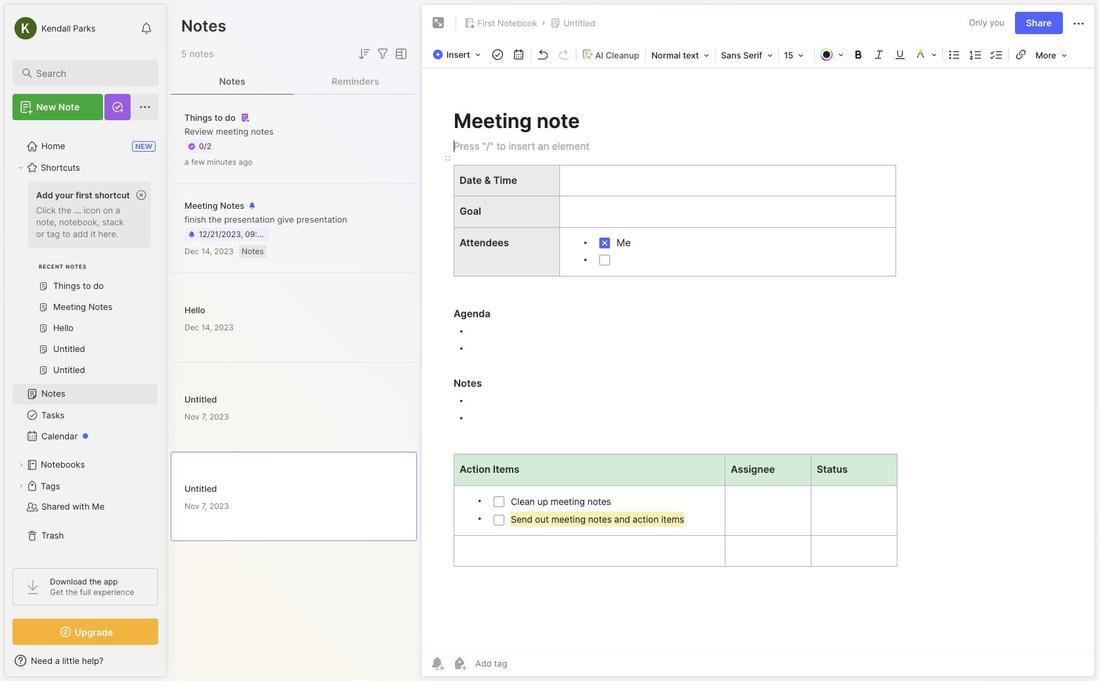 Task type: vqa. For each thing, say whether or not it's contained in the screenshot.
Settings
no



Task type: describe. For each thing, give the bounding box(es) containing it.
Font family field
[[717, 46, 777, 64]]

shared
[[41, 501, 70, 512]]

untitled inside button
[[564, 18, 596, 28]]

WHAT'S NEW field
[[5, 650, 166, 671]]

2 nov from the top
[[185, 501, 199, 511]]

1 nov 7, 2023 from the top
[[185, 411, 229, 421]]

new
[[135, 142, 152, 151]]

kendall parks
[[41, 23, 96, 33]]

notes up 5 notes
[[181, 16, 226, 35]]

bulleted list image
[[946, 45, 964, 64]]

it
[[91, 228, 96, 239]]

none search field inside "main" element
[[36, 65, 146, 81]]

need
[[31, 655, 53, 666]]

bold image
[[849, 45, 868, 64]]

notes link
[[12, 384, 158, 405]]

sans serif
[[721, 50, 763, 60]]

1 dec 14, 2023 from the top
[[185, 246, 234, 256]]

More actions field
[[1071, 15, 1087, 31]]

new note
[[36, 101, 80, 112]]

first notebook
[[477, 18, 537, 28]]

underline image
[[891, 45, 910, 64]]

trash link
[[12, 525, 158, 546]]

to inside icon on a note, notebook, stack or tag to add it here.
[[62, 228, 70, 239]]

Font size field
[[780, 46, 813, 64]]

reminders button
[[294, 68, 417, 95]]

here.
[[98, 228, 119, 239]]

need a little help?
[[31, 655, 103, 666]]

1 7, from the top
[[202, 411, 207, 421]]

tags button
[[12, 475, 158, 496]]

12/21/2023, 09:00 am
[[199, 229, 282, 239]]

tags
[[41, 481, 60, 491]]

download the app get the full experience
[[50, 577, 134, 597]]

upgrade button
[[12, 619, 158, 645]]

your
[[55, 190, 74, 200]]

cleanup
[[606, 50, 640, 60]]

Note Editor text field
[[422, 68, 1095, 649]]

Insert field
[[429, 45, 487, 64]]

few
[[191, 157, 205, 167]]

the down download
[[65, 587, 78, 597]]

review
[[185, 126, 213, 137]]

normal text
[[652, 50, 699, 60]]

first notebook button
[[462, 14, 540, 32]]

serif
[[743, 50, 763, 60]]

ai cleanup button
[[578, 45, 644, 64]]

notes right recent
[[66, 263, 87, 270]]

do
[[225, 112, 236, 123]]

little
[[62, 655, 80, 666]]

expand note image
[[431, 15, 447, 31]]

help?
[[82, 655, 103, 666]]

ai cleanup
[[595, 50, 640, 60]]

2 presentation from the left
[[297, 214, 347, 225]]

add
[[36, 190, 53, 200]]

1 dec from the top
[[185, 246, 199, 256]]

share button
[[1015, 12, 1063, 34]]

parks
[[73, 23, 96, 33]]

2 14, from the top
[[201, 322, 212, 332]]

click
[[36, 205, 56, 215]]

recent
[[39, 263, 64, 270]]

only
[[969, 17, 988, 28]]

give
[[277, 214, 294, 225]]

finish the presentation give presentation
[[185, 214, 347, 225]]

notes inside button
[[219, 75, 245, 86]]

checklist image
[[988, 45, 1006, 64]]

notes up 12/21/2023, 09:00 am
[[220, 200, 244, 211]]

things
[[185, 112, 212, 123]]

tasks
[[41, 410, 65, 420]]

More field
[[1032, 46, 1071, 64]]

ai
[[595, 50, 604, 60]]

group inside "main" element
[[12, 178, 158, 389]]

Account field
[[12, 15, 96, 41]]

note window element
[[421, 4, 1095, 680]]

shared with me link
[[12, 496, 158, 517]]

1 presentation from the left
[[224, 214, 275, 225]]

meeting
[[216, 126, 249, 137]]

tab list containing notes
[[171, 68, 417, 95]]

icon
[[84, 205, 101, 215]]

kendall
[[41, 23, 71, 33]]

calendar button
[[12, 426, 158, 447]]

untitled button
[[548, 14, 598, 32]]

italic image
[[870, 45, 889, 64]]

2 vertical spatial untitled
[[185, 483, 217, 494]]

Add filters field
[[375, 46, 391, 62]]

full
[[80, 587, 91, 597]]

1 horizontal spatial notes
[[251, 126, 274, 137]]

expand tags image
[[17, 482, 25, 490]]

get
[[50, 587, 63, 597]]

notes button
[[171, 68, 294, 95]]

only you
[[969, 17, 1005, 28]]

recent notes
[[39, 263, 87, 270]]

note,
[[36, 217, 57, 227]]

first
[[76, 190, 92, 200]]

more actions image
[[1071, 16, 1087, 31]]

share
[[1026, 17, 1052, 28]]

Add tag field
[[474, 657, 573, 669]]

Heading level field
[[648, 46, 714, 64]]

2 dec from the top
[[185, 322, 199, 332]]

first
[[477, 18, 495, 28]]

add a reminder image
[[429, 655, 445, 671]]

add filters image
[[375, 46, 391, 62]]



Task type: locate. For each thing, give the bounding box(es) containing it.
0 vertical spatial 14,
[[201, 246, 212, 256]]

finish
[[185, 214, 206, 225]]

1 vertical spatial nov
[[185, 501, 199, 511]]

notes
[[189, 48, 214, 59], [251, 126, 274, 137]]

0 horizontal spatial presentation
[[224, 214, 275, 225]]

0 vertical spatial untitled
[[564, 18, 596, 28]]

notes
[[181, 16, 226, 35], [219, 75, 245, 86], [220, 200, 244, 211], [242, 246, 264, 256], [66, 263, 87, 270], [41, 388, 65, 399]]

meeting notes
[[185, 200, 244, 211]]

2023
[[214, 246, 234, 256], [214, 322, 234, 332], [210, 411, 229, 421], [210, 501, 229, 511]]

hello
[[185, 304, 205, 315]]

...
[[74, 205, 81, 215]]

nov
[[185, 411, 199, 421], [185, 501, 199, 511]]

notes up do
[[219, 75, 245, 86]]

1 14, from the top
[[201, 246, 212, 256]]

1 vertical spatial a
[[115, 205, 120, 215]]

1 nov from the top
[[185, 411, 199, 421]]

sans
[[721, 50, 741, 60]]

shortcut
[[95, 190, 130, 200]]

insert
[[447, 49, 470, 60]]

group
[[12, 178, 158, 389]]

untitled
[[564, 18, 596, 28], [185, 394, 217, 404], [185, 483, 217, 494]]

add tag image
[[452, 655, 468, 671]]

dec down hello
[[185, 322, 199, 332]]

1 vertical spatial notes
[[251, 126, 274, 137]]

download
[[50, 577, 87, 586]]

expand notebooks image
[[17, 461, 25, 469]]

15
[[784, 50, 794, 60]]

main element
[[0, 0, 171, 681]]

presentation up the 09:00
[[224, 214, 275, 225]]

tree
[[5, 128, 166, 556]]

group containing add your first shortcut
[[12, 178, 158, 389]]

notes inside "link"
[[41, 388, 65, 399]]

normal
[[652, 50, 681, 60]]

2 nov 7, 2023 from the top
[[185, 501, 229, 511]]

tasks button
[[12, 405, 158, 426]]

0 vertical spatial nov
[[185, 411, 199, 421]]

on
[[103, 205, 113, 215]]

you
[[990, 17, 1005, 28]]

1 vertical spatial to
[[62, 228, 70, 239]]

1 vertical spatial untitled
[[185, 394, 217, 404]]

the
[[58, 205, 71, 215], [209, 214, 222, 225], [89, 577, 101, 586], [65, 587, 78, 597]]

the inside group
[[58, 205, 71, 215]]

1 horizontal spatial presentation
[[297, 214, 347, 225]]

numbered list image
[[967, 45, 985, 64]]

dec
[[185, 246, 199, 256], [185, 322, 199, 332]]

0 horizontal spatial notes
[[189, 48, 214, 59]]

1 vertical spatial dec 14, 2023
[[185, 322, 234, 332]]

to right tag
[[62, 228, 70, 239]]

notes down the 09:00
[[242, 246, 264, 256]]

task image
[[489, 45, 507, 64]]

app
[[104, 577, 118, 586]]

calendar event image
[[510, 45, 528, 64]]

a inside icon on a note, notebook, stack or tag to add it here.
[[115, 205, 120, 215]]

shortcuts
[[41, 162, 80, 173]]

Search text field
[[36, 67, 146, 79]]

or
[[36, 228, 44, 239]]

the for download
[[89, 577, 101, 586]]

shared with me
[[41, 501, 105, 512]]

notebooks
[[41, 459, 85, 470]]

0 horizontal spatial to
[[62, 228, 70, 239]]

reminders
[[332, 75, 379, 86]]

5
[[181, 48, 187, 59]]

calendar
[[41, 431, 78, 441]]

the left ...
[[58, 205, 71, 215]]

trash
[[41, 530, 64, 541]]

0 vertical spatial dec
[[185, 246, 199, 256]]

14, down 12/21/2023,
[[201, 246, 212, 256]]

a right on
[[115, 205, 120, 215]]

2 horizontal spatial a
[[185, 157, 189, 167]]

meeting
[[185, 200, 218, 211]]

the down meeting notes
[[209, 214, 222, 225]]

a left few
[[185, 157, 189, 167]]

review meeting notes
[[185, 126, 274, 137]]

the for click
[[58, 205, 71, 215]]

upgrade
[[75, 626, 113, 637]]

1 vertical spatial 7,
[[202, 501, 207, 511]]

a
[[185, 157, 189, 167], [115, 205, 120, 215], [55, 655, 60, 666]]

notebooks link
[[12, 454, 158, 475]]

09:00
[[245, 229, 267, 239]]

0 vertical spatial to
[[215, 112, 223, 123]]

click the ...
[[36, 205, 81, 215]]

to left do
[[215, 112, 223, 123]]

1 horizontal spatial to
[[215, 112, 223, 123]]

notes right 5
[[189, 48, 214, 59]]

text
[[683, 50, 699, 60]]

5 notes
[[181, 48, 214, 59]]

the up full
[[89, 577, 101, 586]]

Sort options field
[[357, 46, 372, 62]]

1 horizontal spatial a
[[115, 205, 120, 215]]

None search field
[[36, 65, 146, 81]]

experience
[[93, 587, 134, 597]]

0 vertical spatial dec 14, 2023
[[185, 246, 234, 256]]

tree inside "main" element
[[5, 128, 166, 556]]

12/21/2023,
[[199, 229, 243, 239]]

notes up the tasks
[[41, 388, 65, 399]]

add
[[73, 228, 88, 239]]

add your first shortcut
[[36, 190, 130, 200]]

a few minutes ago
[[185, 157, 253, 167]]

to
[[215, 112, 223, 123], [62, 228, 70, 239]]

a left little
[[55, 655, 60, 666]]

View options field
[[391, 46, 409, 62]]

dec 14, 2023 down 12/21/2023,
[[185, 246, 234, 256]]

tag
[[47, 228, 60, 239]]

stack
[[102, 217, 124, 227]]

home
[[41, 141, 65, 151]]

1 vertical spatial nov 7, 2023
[[185, 501, 229, 511]]

minutes
[[207, 157, 237, 167]]

0 vertical spatial 7,
[[202, 411, 207, 421]]

a inside field
[[55, 655, 60, 666]]

0 vertical spatial nov 7, 2023
[[185, 411, 229, 421]]

notes right meeting
[[251, 126, 274, 137]]

0 vertical spatial a
[[185, 157, 189, 167]]

icon on a note, notebook, stack or tag to add it here.
[[36, 205, 124, 239]]

2 dec 14, 2023 from the top
[[185, 322, 234, 332]]

nov 7, 2023
[[185, 411, 229, 421], [185, 501, 229, 511]]

14, down hello
[[201, 322, 212, 332]]

note
[[58, 101, 80, 112]]

Font color field
[[816, 45, 848, 64]]

tree containing home
[[5, 128, 166, 556]]

1 vertical spatial 14,
[[201, 322, 212, 332]]

dec 14, 2023
[[185, 246, 234, 256], [185, 322, 234, 332]]

2 vertical spatial a
[[55, 655, 60, 666]]

the for finish
[[209, 214, 222, 225]]

0 vertical spatial notes
[[189, 48, 214, 59]]

0 horizontal spatial a
[[55, 655, 60, 666]]

dec 14, 2023 down hello
[[185, 322, 234, 332]]

Highlight field
[[911, 45, 941, 64]]

tab list
[[171, 68, 417, 95]]

2 7, from the top
[[202, 501, 207, 511]]

new
[[36, 101, 56, 112]]

more
[[1036, 50, 1057, 60]]

click to collapse image
[[166, 657, 176, 672]]

with
[[72, 501, 90, 512]]

dec down "finish" at top left
[[185, 246, 199, 256]]

1 vertical spatial dec
[[185, 322, 199, 332]]

14,
[[201, 246, 212, 256], [201, 322, 212, 332]]

shortcuts button
[[12, 157, 158, 178]]

am
[[269, 229, 282, 239]]

things to do
[[185, 112, 236, 123]]

insert link image
[[1012, 45, 1030, 64]]

presentation right give
[[297, 214, 347, 225]]

ago
[[239, 157, 253, 167]]

notebook
[[498, 18, 537, 28]]

notebook,
[[59, 217, 100, 227]]

0/2
[[199, 141, 211, 151]]

7,
[[202, 411, 207, 421], [202, 501, 207, 511]]

me
[[92, 501, 105, 512]]

undo image
[[534, 45, 552, 64]]



